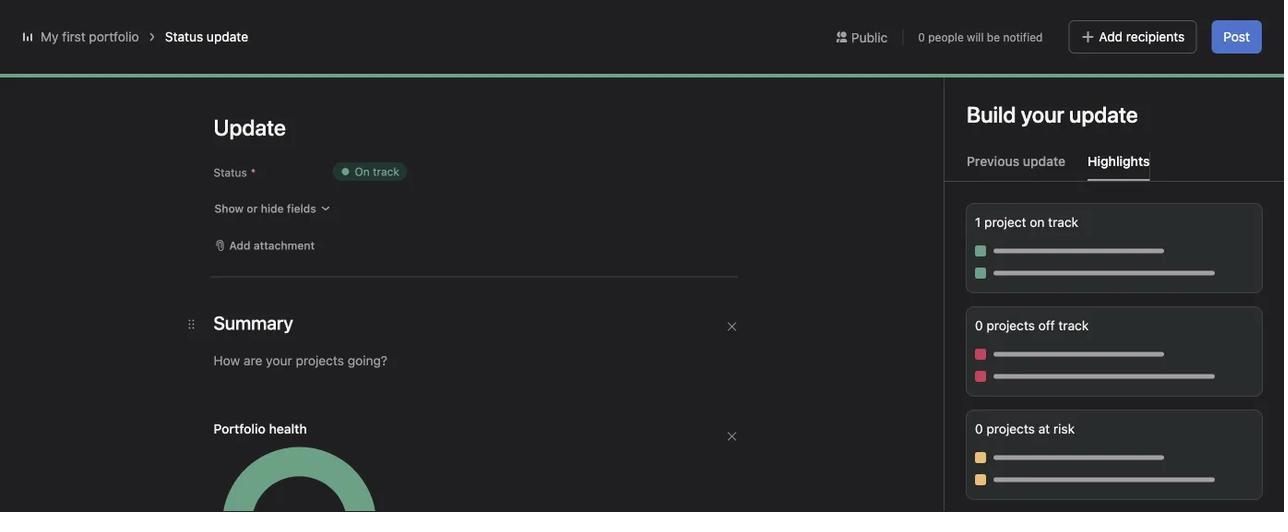 Task type: describe. For each thing, give the bounding box(es) containing it.
highlights
[[1088, 154, 1150, 169]]

one inside status of my first portfolio dialog
[[947, 341, 969, 356]]

bo
[[358, 456, 371, 469]]

0 projects at risk
[[975, 421, 1075, 436]]

0 vertical spatial focus
[[556, 172, 589, 188]]

asana inside status of my first portfolio dialog
[[549, 341, 586, 356]]

track inside status of my first portfolio dialog
[[262, 138, 288, 151]]

*
[[251, 166, 256, 179]]

add attachment button
[[206, 233, 323, 258]]

or inside dropdown button
[[247, 202, 258, 215]]

on track button
[[321, 155, 419, 188]]

0 horizontal spatial is
[[352, 116, 361, 131]]

in inside status of my first portfolio dialog
[[709, 280, 720, 295]]

your update
[[1021, 102, 1139, 127]]

leaders inside status of my first portfolio dialog
[[783, 321, 826, 336]]

report inside status of my first portfolio dialog
[[472, 361, 508, 377]]

post button
[[1212, 20, 1262, 54]]

a inside connect this portfolio to a team or company goal to show how your work aligns to strategic priorities
[[1113, 255, 1120, 270]]

0 vertical spatial matters
[[643, 172, 689, 188]]

1 vertical spatial first portfolio
[[332, 78, 439, 99]]

add attachment
[[229, 239, 315, 252]]

portfolio health
[[214, 421, 307, 436]]

days
[[950, 22, 974, 35]]

0 horizontal spatial aggregate
[[569, 152, 630, 167]]

connect
[[965, 255, 1015, 270]]

recipients
[[1127, 29, 1185, 44]]

1 vertical spatial is
[[500, 280, 510, 295]]

multiple inside status of my first portfolio dialog
[[733, 341, 780, 356]]

info
[[1196, 16, 1215, 29]]

portfolios
[[303, 58, 360, 73]]

a inside dialog
[[513, 280, 520, 295]]

0 people will be notified
[[918, 30, 1043, 43]]

on inside popup button
[[355, 165, 370, 178]]

1 horizontal spatial of
[[304, 116, 316, 131]]

public
[[851, 29, 888, 45]]

how inside connect this portfolio to a team or company goal to show how your work aligns to strategic priorities
[[1092, 275, 1116, 290]]

🤩 image
[[408, 470, 423, 484]]

status of my first portfolio
[[229, 54, 445, 75]]

sample
[[524, 280, 567, 295]]

at
[[1039, 421, 1050, 436]]

teams element
[[0, 448, 221, 512]]

Section title text field
[[214, 310, 293, 336]]

previous
[[967, 154, 1020, 169]]

show or hide fields
[[215, 202, 316, 215]]

add billing info
[[1138, 16, 1215, 29]]

0 for 0 people will be notified
[[918, 30, 925, 43]]

progressing. inside status of my first portfolio dialog
[[472, 341, 546, 356]]

or inside connect this portfolio to a team or company goal to show how your work aligns to strategic priorities
[[1157, 255, 1169, 270]]

0 likes. click to like this task image
[[976, 128, 991, 143]]

priorities
[[1095, 295, 1148, 310]]

this
[[1019, 255, 1040, 270]]

status *
[[214, 166, 256, 179]]

add recipients
[[1099, 29, 1185, 44]]

leave button
[[985, 436, 1063, 469]]

left
[[978, 22, 995, 35]]

my for first
[[41, 29, 59, 44]]

aligns
[[986, 295, 1021, 310]]

on track inside popup button
[[355, 165, 399, 178]]

0 horizontal spatial are
[[350, 152, 369, 167]]

bo button
[[350, 448, 379, 477]]

tab list containing previous update
[[945, 151, 1285, 182]]

my first portfolio link
[[41, 29, 139, 44]]

risk
[[1054, 421, 1075, 436]]

team
[[1123, 255, 1153, 270]]

give inside status of my first portfolio dialog
[[659, 321, 684, 336]]

0 horizontal spatial use
[[350, 132, 373, 147]]

status for status of my first portfolio
[[229, 54, 282, 75]]

on inside status of my first portfolio dialog
[[244, 138, 259, 151]]

1 project on track
[[975, 215, 1079, 230]]

list link
[[244, 112, 266, 136]]

home link
[[11, 56, 210, 86]]

0 vertical spatial most.
[[692, 172, 726, 188]]

strategic
[[1040, 295, 1092, 310]]

0 horizontal spatial teammates
[[566, 132, 632, 147]]

0 vertical spatial what
[[611, 172, 640, 188]]

0 vertical spatial report
[[449, 172, 485, 188]]

my first portfolio
[[41, 29, 139, 44]]

add recipients button
[[1069, 20, 1197, 54]]

home
[[48, 63, 83, 78]]

0 vertical spatial streamlined
[[375, 172, 445, 188]]

what's in my trial?
[[1014, 16, 1110, 29]]

how inside status of my first portfolio dialog
[[907, 321, 932, 336]]

matters inside status of my first portfolio dialog
[[666, 361, 712, 377]]

full screen image
[[943, 128, 958, 143]]

0 for 0 projects at risk
[[975, 421, 983, 436]]

on track inside status of my first portfolio dialog
[[244, 138, 288, 151]]

projects inside status of my first portfolio dialog
[[936, 321, 984, 336]]

0 vertical spatial and
[[635, 132, 658, 147]]

show or hide fields button
[[206, 196, 339, 221]]

post
[[1224, 29, 1250, 44]]

cross-
[[48, 334, 88, 349]]

build your update
[[967, 102, 1139, 127]]

functional
[[88, 334, 147, 349]]

hide
[[261, 202, 284, 215]]



Task type: locate. For each thing, give the bounding box(es) containing it.
leave
[[1016, 444, 1051, 460]]

0 vertical spatial progressing.
[[372, 152, 446, 167]]

so down sample
[[512, 361, 526, 377]]

teammates inside status of my first portfolio dialog
[[687, 321, 754, 336]]

of right list link
[[304, 116, 316, 131]]

0 left leave button
[[975, 421, 983, 436]]

1 horizontal spatial progressing.
[[472, 341, 546, 356]]

1 horizontal spatial on track
[[355, 165, 399, 178]]

0 left 30
[[918, 30, 925, 43]]

0 vertical spatial update
[[207, 29, 248, 44]]

this for this portfolio of work is on track!
[[221, 116, 247, 131]]

add inside button
[[1099, 29, 1123, 44]]

0 horizontal spatial one
[[350, 172, 372, 188]]

previous update
[[967, 154, 1066, 169]]

1 vertical spatial multiple
[[733, 341, 780, 356]]

this for this is a sample portfolio status update in asana.
[[472, 280, 497, 295]]

0 horizontal spatial so
[[489, 172, 503, 188]]

and inside status of my first portfolio dialog
[[757, 321, 779, 336]]

1 vertical spatial so
[[512, 361, 526, 377]]

1 vertical spatial one
[[947, 341, 969, 356]]

goal
[[1013, 275, 1038, 290]]

1 vertical spatial on
[[355, 165, 370, 178]]

0 vertical spatial of
[[287, 54, 304, 75]]

cross-functional project plan link
[[11, 327, 221, 356]]

0 vertical spatial teammates
[[566, 132, 632, 147]]

first portfolio inside dialog
[[338, 54, 445, 75]]

updates
[[470, 132, 519, 147], [770, 152, 818, 167], [592, 321, 640, 336], [869, 341, 917, 356]]

aggregate
[[569, 152, 630, 167], [668, 341, 729, 356]]

build
[[967, 102, 1016, 127]]

0
[[918, 30, 925, 43], [975, 318, 983, 333], [975, 421, 983, 436]]

1 vertical spatial report
[[472, 361, 508, 377]]

2 vertical spatial how
[[907, 321, 932, 336]]

0 horizontal spatial multiple
[[633, 152, 681, 167]]

update inside status of my first portfolio dialog
[[664, 280, 706, 295]]

1 vertical spatial leaders
[[783, 321, 826, 336]]

0 vertical spatial one
[[350, 172, 372, 188]]

on down list link
[[244, 138, 259, 151]]

0 horizontal spatial help
[[515, 152, 540, 167]]

0 vertical spatial so
[[489, 172, 503, 188]]

list box
[[424, 7, 867, 37]]

show
[[215, 202, 244, 215]]

so down update text field
[[489, 172, 503, 188]]

copy link image
[[1010, 128, 1024, 143]]

30
[[933, 22, 947, 35]]

status of my first portfolio dialog
[[199, 37, 1085, 512]]

0 for 0 projects off track
[[975, 318, 983, 333]]

1 horizontal spatial on
[[355, 165, 370, 178]]

into
[[760, 132, 782, 147], [821, 152, 844, 167], [882, 321, 904, 336], [921, 341, 943, 356]]

is down the my first portfolio
[[352, 116, 361, 131]]

help inside status of my first portfolio dialog
[[614, 341, 640, 356]]

progressing. down 'track!'
[[372, 152, 446, 167]]

2 vertical spatial update
[[664, 280, 706, 295]]

is left sample
[[500, 280, 510, 295]]

remove chart image
[[727, 431, 738, 442]]

1
[[975, 215, 981, 230]]

30 days left
[[933, 22, 995, 35]]

matters
[[643, 172, 689, 188], [666, 361, 712, 377]]

portfolio inside connect this portfolio to a team or company goal to show how your work aligns to strategic priorities
[[1044, 255, 1094, 270]]

asana down sample
[[549, 341, 586, 356]]

0 horizontal spatial update
[[207, 29, 248, 44]]

attachment
[[254, 239, 315, 252]]

add inside button
[[1138, 16, 1159, 29]]

people
[[929, 30, 964, 43]]

1 vertical spatial and
[[757, 321, 779, 336]]

trial?
[[1085, 16, 1110, 29]]

list
[[244, 112, 266, 127]]

add billing info button
[[1129, 9, 1224, 35]]

help down the this is a sample portfolio status update in asana.
[[614, 341, 640, 356]]

0 vertical spatial in
[[1054, 16, 1063, 29]]

a
[[1113, 255, 1120, 270], [513, 280, 520, 295]]

update for previous update
[[1023, 154, 1066, 169]]

so inside status of my first portfolio dialog
[[512, 361, 526, 377]]

0 vertical spatial on track
[[244, 138, 288, 151]]

0 vertical spatial a
[[1113, 255, 1120, 270]]

first
[[62, 29, 85, 44]]

cross-functional project plan
[[48, 334, 221, 349]]

1 vertical spatial give
[[659, 321, 684, 336]]

update up list
[[207, 29, 248, 44]]

2 vertical spatial status
[[214, 166, 247, 179]]

1 horizontal spatial asana
[[549, 341, 586, 356]]

0 horizontal spatial or
[[247, 202, 258, 215]]

my
[[41, 29, 59, 44], [308, 54, 333, 75], [303, 78, 328, 99]]

2 horizontal spatial how
[[1092, 275, 1116, 290]]

1 vertical spatial aggregate
[[668, 341, 729, 356]]

status up list
[[229, 54, 282, 75]]

1 vertical spatial what
[[634, 361, 663, 377]]

0 vertical spatial use portfolio status updates to give teammates and leaders visibility into how projects are progressing. asana can help you aggregate multiple project status updates into one streamlined report so you can focus on what matters most.
[[350, 132, 866, 188]]

plan
[[196, 334, 221, 349]]

update for status update
[[207, 29, 248, 44]]

my down portfolios link
[[303, 78, 328, 99]]

off
[[1039, 318, 1055, 333]]

0 horizontal spatial how
[[786, 132, 810, 147]]

portfolio
[[89, 29, 139, 44], [250, 116, 300, 131], [376, 132, 427, 147], [1044, 255, 1094, 270], [570, 280, 620, 295], [498, 321, 548, 336]]

work inside connect this portfolio to a team or company goal to show how your work aligns to strategic priorities
[[1150, 275, 1179, 290]]

0 horizontal spatial a
[[513, 280, 520, 295]]

update
[[207, 29, 248, 44], [1023, 154, 1066, 169], [664, 280, 706, 295]]

work inside status of my first portfolio dialog
[[319, 116, 348, 131]]

2 vertical spatial my
[[303, 78, 328, 99]]

0 vertical spatial help
[[515, 152, 540, 167]]

are down this portfolio of work is on track!
[[350, 152, 369, 167]]

projects element
[[0, 293, 221, 448]]

one down this portfolio of work is on track!
[[350, 172, 372, 188]]

be
[[987, 30, 1000, 43]]

track down list link
[[262, 138, 288, 151]]

are
[[350, 152, 369, 167], [987, 321, 1006, 336]]

of up timeline
[[287, 54, 304, 75]]

streamlined inside status of my first portfolio dialog
[[972, 341, 1042, 356]]

progressing. down sample
[[472, 341, 546, 356]]

asana
[[450, 152, 486, 167], [549, 341, 586, 356]]

first portfolio
[[338, 54, 445, 75], [332, 78, 439, 99]]

add down trial? at top right
[[1099, 29, 1123, 44]]

1 horizontal spatial add
[[1099, 29, 1123, 44]]

0 vertical spatial visibility
[[708, 132, 756, 147]]

1 horizontal spatial and
[[757, 321, 779, 336]]

1 vertical spatial matters
[[666, 361, 712, 377]]

1 horizontal spatial teammates
[[687, 321, 754, 336]]

2 horizontal spatial add
[[1138, 16, 1159, 29]]

Title of update text field
[[214, 107, 767, 148]]

1 vertical spatial or
[[1157, 255, 1169, 270]]

my first portfolio
[[303, 78, 439, 99]]

1 vertical spatial help
[[614, 341, 640, 356]]

on track
[[244, 138, 288, 151], [355, 165, 399, 178]]

this portfolio of work is on track!
[[221, 116, 417, 131]]

remove section image
[[727, 321, 738, 332]]

1 horizontal spatial multiple
[[733, 341, 780, 356]]

0 vertical spatial how
[[786, 132, 810, 147]]

what's
[[1014, 16, 1051, 29]]

or
[[247, 202, 258, 215], [1157, 255, 1169, 270]]

are down aligns
[[987, 321, 1006, 336]]

1 horizontal spatial is
[[500, 280, 510, 295]]

use portfolio status updates to give teammates and leaders visibility into how projects are progressing. asana can help you aggregate multiple project status updates into one streamlined report so you can focus on what matters most. inside status of my first portfolio dialog
[[472, 321, 1046, 377]]

work down the my first portfolio
[[319, 116, 348, 131]]

or right the team on the right of the page
[[1157, 255, 1169, 270]]

update left asana.
[[664, 280, 706, 295]]

first portfolio up 'track!'
[[332, 78, 439, 99]]

to
[[522, 132, 534, 147], [1097, 255, 1109, 270], [1042, 275, 1054, 290], [1024, 295, 1036, 310], [644, 321, 656, 336]]

in left asana.
[[709, 280, 720, 295]]

billing
[[1162, 16, 1193, 29]]

help down update text field
[[515, 152, 540, 167]]

1 horizontal spatial so
[[512, 361, 526, 377]]

visibility
[[708, 132, 756, 147], [830, 321, 878, 336]]

timeline link
[[288, 112, 340, 136]]

streamlined down 'track!'
[[375, 172, 445, 188]]

a left sample
[[513, 280, 520, 295]]

give
[[537, 132, 562, 147], [659, 321, 684, 336]]

my inside dialog
[[308, 54, 333, 75]]

1 vertical spatial streamlined
[[972, 341, 1042, 356]]

on track down list link
[[244, 138, 288, 151]]

use inside status of my first portfolio dialog
[[472, 321, 495, 336]]

in left my
[[1054, 16, 1063, 29]]

0 horizontal spatial work
[[319, 116, 348, 131]]

1 vertical spatial most.
[[715, 361, 749, 377]]

is
[[352, 116, 361, 131], [500, 280, 510, 295]]

1 vertical spatial focus
[[579, 361, 612, 377]]

report
[[449, 172, 485, 188], [472, 361, 508, 377]]

0 horizontal spatial on track
[[244, 138, 288, 151]]

update down copy link image
[[1023, 154, 1066, 169]]

what's in my trial? button
[[1006, 9, 1118, 35]]

aggregate inside status of my first portfolio dialog
[[668, 341, 729, 356]]

0 vertical spatial my
[[41, 29, 59, 44]]

2 vertical spatial 0
[[975, 421, 983, 436]]

1 horizontal spatial leaders
[[783, 321, 826, 336]]

multiple
[[633, 152, 681, 167], [733, 341, 780, 356]]

so
[[489, 172, 503, 188], [512, 361, 526, 377]]

to inside status of my first portfolio dialog
[[644, 321, 656, 336]]

1 horizontal spatial visibility
[[830, 321, 878, 336]]

1 horizontal spatial are
[[987, 321, 1006, 336]]

my
[[1066, 16, 1081, 29]]

this up the status * at the left of the page
[[221, 116, 247, 131]]

focus inside status of my first portfolio dialog
[[579, 361, 612, 377]]

or left hide
[[247, 202, 258, 215]]

show
[[1057, 275, 1088, 290]]

projects
[[814, 132, 862, 147], [987, 318, 1035, 333], [936, 321, 984, 336], [987, 421, 1035, 436]]

track inside popup button
[[373, 165, 399, 178]]

on down this portfolio of work is on track!
[[355, 165, 370, 178]]

fields
[[287, 202, 316, 215]]

1 vertical spatial my
[[308, 54, 333, 75]]

most.
[[692, 172, 726, 188], [715, 361, 749, 377]]

first portfolio up the my first portfolio
[[338, 54, 445, 75]]

connect this portfolio to a team or company goal to show how your work aligns to strategic priorities
[[955, 255, 1179, 310]]

0 vertical spatial aggregate
[[569, 152, 630, 167]]

0 vertical spatial work
[[319, 116, 348, 131]]

0 vertical spatial on
[[244, 138, 259, 151]]

asana.
[[723, 280, 763, 295]]

1 vertical spatial use
[[472, 321, 495, 336]]

status for status update
[[165, 29, 203, 44]]

0 vertical spatial is
[[352, 116, 361, 131]]

0 horizontal spatial and
[[635, 132, 658, 147]]

0 down company
[[975, 318, 983, 333]]

add for add recipients
[[1099, 29, 1123, 44]]

add up "add recipients"
[[1138, 16, 1159, 29]]

will
[[967, 30, 984, 43]]

0 horizontal spatial add
[[229, 239, 251, 252]]

in inside button
[[1054, 16, 1063, 29]]

project inside cross-functional project plan 'link'
[[151, 334, 193, 349]]

0 horizontal spatial give
[[537, 132, 562, 147]]

timeline
[[288, 112, 340, 127]]

0 vertical spatial or
[[247, 202, 258, 215]]

status update
[[165, 29, 248, 44]]

1 vertical spatial on track
[[355, 165, 399, 178]]

add inside dropdown button
[[229, 239, 251, 252]]

1 vertical spatial teammates
[[687, 321, 754, 336]]

1 horizontal spatial in
[[1054, 16, 1063, 29]]

focus
[[556, 172, 589, 188], [579, 361, 612, 377]]

progressing.
[[372, 152, 446, 167], [472, 341, 546, 356]]

streamlined down 0 projects off track
[[972, 341, 1042, 356]]

use
[[350, 132, 373, 147], [472, 321, 495, 336]]

1 vertical spatial asana
[[549, 341, 586, 356]]

visibility inside status of my first portfolio dialog
[[830, 321, 878, 336]]

0 horizontal spatial of
[[287, 54, 304, 75]]

are inside status of my first portfolio dialog
[[987, 321, 1006, 336]]

a left the team on the right of the page
[[1113, 255, 1120, 270]]

0 horizontal spatial streamlined
[[375, 172, 445, 188]]

my left first
[[41, 29, 59, 44]]

most. inside status of my first portfolio dialog
[[715, 361, 749, 377]]

status inside dialog
[[229, 54, 282, 75]]

add for add billing info
[[1138, 16, 1159, 29]]

track
[[262, 138, 288, 151], [373, 165, 399, 178], [1049, 215, 1079, 230], [1059, 318, 1089, 333]]

project
[[684, 152, 726, 167], [985, 215, 1027, 230], [151, 334, 193, 349], [784, 341, 825, 356]]

add
[[1138, 16, 1159, 29], [1099, 29, 1123, 44], [229, 239, 251, 252]]

my up timeline
[[308, 54, 333, 75]]

status up home link at left
[[165, 29, 203, 44]]

this
[[221, 116, 247, 131], [472, 280, 497, 295]]

1 vertical spatial of
[[304, 116, 316, 131]]

can
[[490, 152, 511, 167], [531, 172, 553, 188], [589, 341, 611, 356], [554, 361, 576, 377]]

you
[[544, 152, 565, 167], [506, 172, 528, 188], [643, 341, 665, 356], [529, 361, 551, 377]]

help
[[515, 152, 540, 167], [614, 341, 640, 356]]

0 projects off track
[[975, 318, 1089, 333]]

one down company
[[947, 341, 969, 356]]

1 vertical spatial work
[[1150, 275, 1179, 290]]

status left "*"
[[214, 166, 247, 179]]

on
[[365, 116, 380, 131], [593, 172, 607, 188], [1030, 215, 1045, 230], [616, 361, 630, 377]]

track!
[[383, 116, 417, 131]]

track down 'track!'
[[373, 165, 399, 178]]

0 horizontal spatial in
[[709, 280, 720, 295]]

notified
[[1003, 30, 1043, 43]]

work right your
[[1150, 275, 1179, 290]]

this is a sample portfolio status update in asana.
[[472, 280, 763, 295]]

track up connect this portfolio to a team or company goal to show how your work aligns to strategic priorities
[[1049, 215, 1079, 230]]

project inside status of my first portfolio dialog
[[784, 341, 825, 356]]

0 horizontal spatial visibility
[[708, 132, 756, 147]]

0 horizontal spatial asana
[[450, 152, 486, 167]]

on track down 'track!'
[[355, 165, 399, 178]]

0 horizontal spatial on
[[244, 138, 259, 151]]

this left sample
[[472, 280, 497, 295]]

1 horizontal spatial work
[[1150, 275, 1179, 290]]

company
[[955, 275, 1009, 290]]

add for add attachment
[[229, 239, 251, 252]]

my for first portfolio
[[303, 78, 328, 99]]

asana down update text field
[[450, 152, 486, 167]]

1 vertical spatial update
[[1023, 154, 1066, 169]]

streamlined
[[375, 172, 445, 188], [972, 341, 1042, 356]]

0 vertical spatial 0
[[918, 30, 925, 43]]

your
[[1120, 275, 1146, 290]]

1 horizontal spatial update
[[664, 280, 706, 295]]

track down strategic
[[1059, 318, 1089, 333]]

0 vertical spatial leaders
[[661, 132, 705, 147]]

0 vertical spatial first portfolio
[[338, 54, 445, 75]]

tab list
[[945, 151, 1285, 182]]

portfolios link
[[303, 55, 360, 76]]

1 vertical spatial 0
[[975, 318, 983, 333]]

add down show
[[229, 239, 251, 252]]

what inside status of my first portfolio dialog
[[634, 361, 663, 377]]

status
[[165, 29, 203, 44], [229, 54, 282, 75], [214, 166, 247, 179]]

1 vertical spatial a
[[513, 280, 520, 295]]



Task type: vqa. For each thing, say whether or not it's contained in the screenshot.
robot
no



